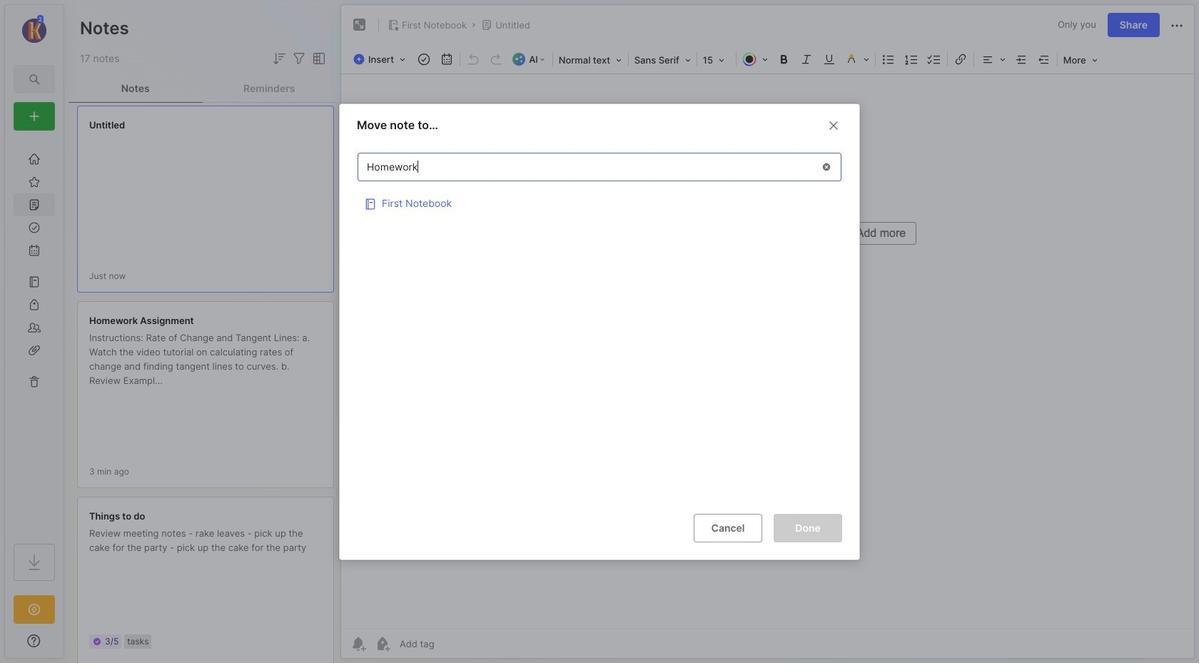 Task type: vqa. For each thing, say whether or not it's contained in the screenshot.
upgrade ICON
yes



Task type: locate. For each thing, give the bounding box(es) containing it.
heading level image
[[554, 50, 627, 69]]

cell
[[358, 188, 842, 216]]

Note Editor text field
[[341, 74, 1194, 629]]

tree inside main element
[[5, 139, 64, 531]]

font family image
[[630, 50, 695, 69]]

numbered list image
[[901, 49, 921, 69]]

font size image
[[699, 50, 734, 69]]

task image
[[414, 49, 434, 69]]

alignment image
[[976, 49, 1010, 69]]

close image
[[825, 116, 842, 134]]

outdent image
[[1034, 49, 1054, 69]]

main element
[[0, 0, 69, 663]]

tree
[[5, 139, 64, 531]]

indent image
[[1011, 49, 1031, 69]]

note window element
[[341, 4, 1195, 659]]

bulleted list image
[[879, 49, 899, 69]]

tab list
[[69, 74, 336, 103]]

font color image
[[738, 49, 772, 69]]

checklist image
[[924, 49, 944, 69]]



Task type: describe. For each thing, give the bounding box(es) containing it.
bold image
[[774, 49, 794, 69]]

underline image
[[819, 49, 839, 69]]

italic image
[[796, 49, 816, 69]]

add a reminder image
[[350, 635, 367, 652]]

edit search image
[[26, 71, 43, 88]]

more image
[[1059, 50, 1102, 69]]

Find a location field
[[350, 145, 849, 502]]

insert link image
[[951, 49, 971, 69]]

calendar event image
[[437, 49, 457, 69]]

Find a location… text field
[[358, 155, 812, 178]]

insert image
[[350, 50, 413, 69]]

cell inside find a location field
[[358, 188, 842, 216]]

expand note image
[[351, 16, 368, 34]]

upgrade image
[[26, 601, 43, 618]]

home image
[[27, 152, 41, 166]]

highlight image
[[841, 49, 874, 69]]

add tag image
[[374, 635, 391, 652]]



